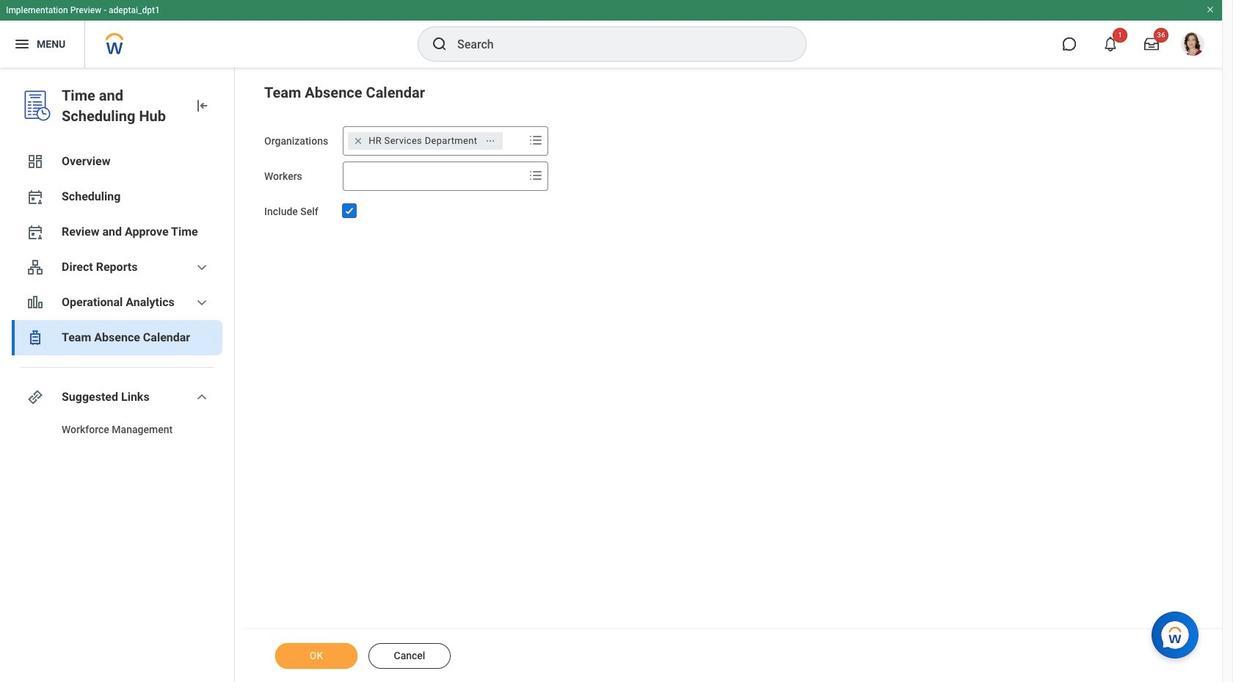 Task type: locate. For each thing, give the bounding box(es) containing it.
1 vertical spatial prompts image
[[527, 167, 545, 184]]

1 prompts image from the top
[[527, 131, 545, 149]]

0 vertical spatial prompts image
[[527, 131, 545, 149]]

view team image
[[26, 258, 44, 276]]

hr services department, press delete to clear value. option
[[348, 132, 503, 150]]

check small image
[[341, 202, 358, 220]]

prompts image
[[527, 131, 545, 149], [527, 167, 545, 184]]

x small image
[[351, 134, 366, 148]]

Search field
[[344, 163, 524, 189]]

navigation pane region
[[0, 68, 235, 682]]

time and scheduling hub element
[[62, 85, 181, 126]]

link image
[[26, 388, 44, 406]]

1 chevron down small image from the top
[[193, 294, 211, 311]]

related actions image
[[486, 136, 496, 146]]

chart image
[[26, 294, 44, 311]]

notifications large image
[[1104, 37, 1118, 51]]

1 vertical spatial chevron down small image
[[193, 388, 211, 406]]

0 vertical spatial chevron down small image
[[193, 294, 211, 311]]

profile logan mcneil image
[[1181, 32, 1205, 59]]

2 chevron down small image from the top
[[193, 388, 211, 406]]

banner
[[0, 0, 1222, 68]]

calendar user solid image
[[26, 223, 44, 241]]

justify image
[[13, 35, 31, 53]]

chevron down small image
[[193, 258, 211, 276]]

calendar user solid image
[[26, 188, 44, 206]]

transformation import image
[[193, 97, 211, 115]]

search image
[[431, 35, 449, 53]]

chevron down small image
[[193, 294, 211, 311], [193, 388, 211, 406]]



Task type: describe. For each thing, give the bounding box(es) containing it.
Search Workday  search field
[[457, 28, 776, 60]]

chevron down small image for 'chart' image
[[193, 294, 211, 311]]

task timeoff image
[[26, 329, 44, 347]]

inbox large image
[[1145, 37, 1159, 51]]

2 prompts image from the top
[[527, 167, 545, 184]]

close environment banner image
[[1206, 5, 1215, 14]]

dashboard image
[[26, 153, 44, 170]]

hr services department element
[[369, 134, 477, 148]]

chevron down small image for link image at bottom
[[193, 388, 211, 406]]



Task type: vqa. For each thing, say whether or not it's contained in the screenshot.
16 associated with Time_Calendar_for_Logan McNeil_and_2023 11 02_on_2023 11 02 12 16 18 368 -0700.pdf is now available in My Reports
no



